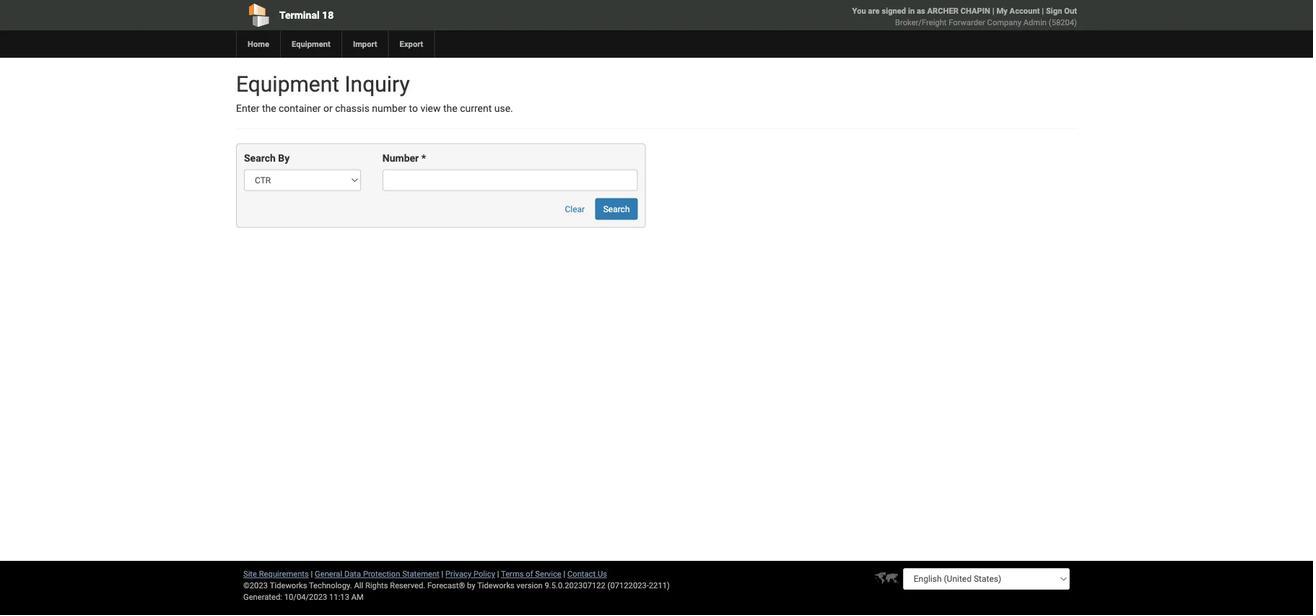 Task type: locate. For each thing, give the bounding box(es) containing it.
forecast®
[[428, 581, 465, 591]]

equipment down terminal 18
[[292, 39, 331, 49]]

the
[[262, 103, 276, 114], [444, 103, 458, 114]]

2 the from the left
[[444, 103, 458, 114]]

general data protection statement link
[[315, 570, 440, 579]]

equipment inside 'link'
[[292, 39, 331, 49]]

clear button
[[557, 198, 593, 220]]

clear
[[565, 204, 585, 214]]

signed
[[882, 6, 907, 16]]

1 horizontal spatial the
[[444, 103, 458, 114]]

11:13
[[329, 593, 350, 602]]

| up 9.5.0.202307122
[[564, 570, 566, 579]]

my
[[997, 6, 1008, 16]]

0 vertical spatial equipment
[[292, 39, 331, 49]]

|
[[993, 6, 995, 16], [1043, 6, 1045, 16], [311, 570, 313, 579], [442, 570, 444, 579], [498, 570, 499, 579], [564, 570, 566, 579]]

all
[[354, 581, 363, 591]]

1 horizontal spatial search
[[604, 204, 630, 214]]

use.
[[495, 103, 513, 114]]

or
[[324, 103, 333, 114]]

equipment up container
[[236, 71, 340, 97]]

search button
[[596, 198, 638, 220]]

equipment inside equipment inquiry enter the container or chassis number to view the current use.
[[236, 71, 340, 97]]

| left sign at the right top of the page
[[1043, 6, 1045, 16]]

export link
[[388, 30, 434, 58]]

terminal 18
[[280, 9, 334, 21]]

version
[[517, 581, 543, 591]]

technology.
[[309, 581, 352, 591]]

us
[[598, 570, 607, 579]]

number *
[[383, 152, 426, 164]]

9.5.0.202307122
[[545, 581, 606, 591]]

sign
[[1047, 6, 1063, 16]]

home link
[[236, 30, 280, 58]]

search left by
[[244, 152, 276, 164]]

statement
[[402, 570, 440, 579]]

| up tideworks
[[498, 570, 499, 579]]

search right clear button
[[604, 204, 630, 214]]

| up the forecast®
[[442, 570, 444, 579]]

data
[[344, 570, 361, 579]]

equipment link
[[280, 30, 342, 58]]

terminal
[[280, 9, 320, 21]]

site
[[243, 570, 257, 579]]

1 vertical spatial search
[[604, 204, 630, 214]]

the right view
[[444, 103, 458, 114]]

out
[[1065, 6, 1078, 16]]

export
[[400, 39, 424, 49]]

search
[[244, 152, 276, 164], [604, 204, 630, 214]]

privacy policy link
[[446, 570, 496, 579]]

0 vertical spatial search
[[244, 152, 276, 164]]

equipment inquiry enter the container or chassis number to view the current use.
[[236, 71, 513, 114]]

import link
[[342, 30, 388, 58]]

0 horizontal spatial search
[[244, 152, 276, 164]]

search by
[[244, 152, 290, 164]]

0 horizontal spatial the
[[262, 103, 276, 114]]

service
[[535, 570, 562, 579]]

equipment
[[292, 39, 331, 49], [236, 71, 340, 97]]

site requirements link
[[243, 570, 309, 579]]

search inside button
[[604, 204, 630, 214]]

am
[[352, 593, 364, 602]]

number
[[383, 152, 419, 164]]

2211)
[[649, 581, 670, 591]]

home
[[248, 39, 269, 49]]

search for search
[[604, 204, 630, 214]]

| left general
[[311, 570, 313, 579]]

10/04/2023
[[284, 593, 327, 602]]

you are signed in as archer chapin | my account | sign out broker/freight forwarder company admin (58204)
[[853, 6, 1078, 27]]

the right enter at the top of the page
[[262, 103, 276, 114]]

1 vertical spatial equipment
[[236, 71, 340, 97]]



Task type: describe. For each thing, give the bounding box(es) containing it.
forwarder
[[949, 18, 986, 27]]

tideworks
[[478, 581, 515, 591]]

of
[[526, 570, 533, 579]]

enter
[[236, 103, 260, 114]]

| left 'my' at the right of the page
[[993, 6, 995, 16]]

by
[[467, 581, 476, 591]]

general
[[315, 570, 342, 579]]

requirements
[[259, 570, 309, 579]]

are
[[869, 6, 880, 16]]

rights
[[365, 581, 388, 591]]

terminal 18 link
[[236, 0, 574, 30]]

©2023 tideworks
[[243, 581, 307, 591]]

number
[[372, 103, 407, 114]]

terms of service link
[[501, 570, 562, 579]]

in
[[909, 6, 915, 16]]

18
[[322, 9, 334, 21]]

privacy
[[446, 570, 472, 579]]

site requirements | general data protection statement | privacy policy | terms of service | contact us ©2023 tideworks technology. all rights reserved. forecast® by tideworks version 9.5.0.202307122 (07122023-2211) generated: 10/04/2023 11:13 am
[[243, 570, 670, 602]]

admin
[[1024, 18, 1047, 27]]

inquiry
[[345, 71, 410, 97]]

terms
[[501, 570, 524, 579]]

1 the from the left
[[262, 103, 276, 114]]

sign out link
[[1047, 6, 1078, 16]]

import
[[353, 39, 378, 49]]

Number * text field
[[383, 169, 638, 191]]

current
[[460, 103, 492, 114]]

chapin
[[961, 6, 991, 16]]

contact us link
[[568, 570, 607, 579]]

container
[[279, 103, 321, 114]]

company
[[988, 18, 1022, 27]]

equipment for equipment
[[292, 39, 331, 49]]

my account link
[[997, 6, 1041, 16]]

as
[[917, 6, 926, 16]]

by
[[278, 152, 290, 164]]

reserved.
[[390, 581, 426, 591]]

policy
[[474, 570, 496, 579]]

broker/freight
[[896, 18, 947, 27]]

search for search by
[[244, 152, 276, 164]]

to
[[409, 103, 418, 114]]

*
[[422, 152, 426, 164]]

(58204)
[[1049, 18, 1078, 27]]

account
[[1010, 6, 1041, 16]]

generated:
[[243, 593, 282, 602]]

protection
[[363, 570, 400, 579]]

view
[[421, 103, 441, 114]]

(07122023-
[[608, 581, 649, 591]]

contact
[[568, 570, 596, 579]]

equipment for equipment inquiry enter the container or chassis number to view the current use.
[[236, 71, 340, 97]]

archer
[[928, 6, 959, 16]]

chassis
[[335, 103, 370, 114]]

you
[[853, 6, 867, 16]]



Task type: vqa. For each thing, say whether or not it's contained in the screenshot.
Home
yes



